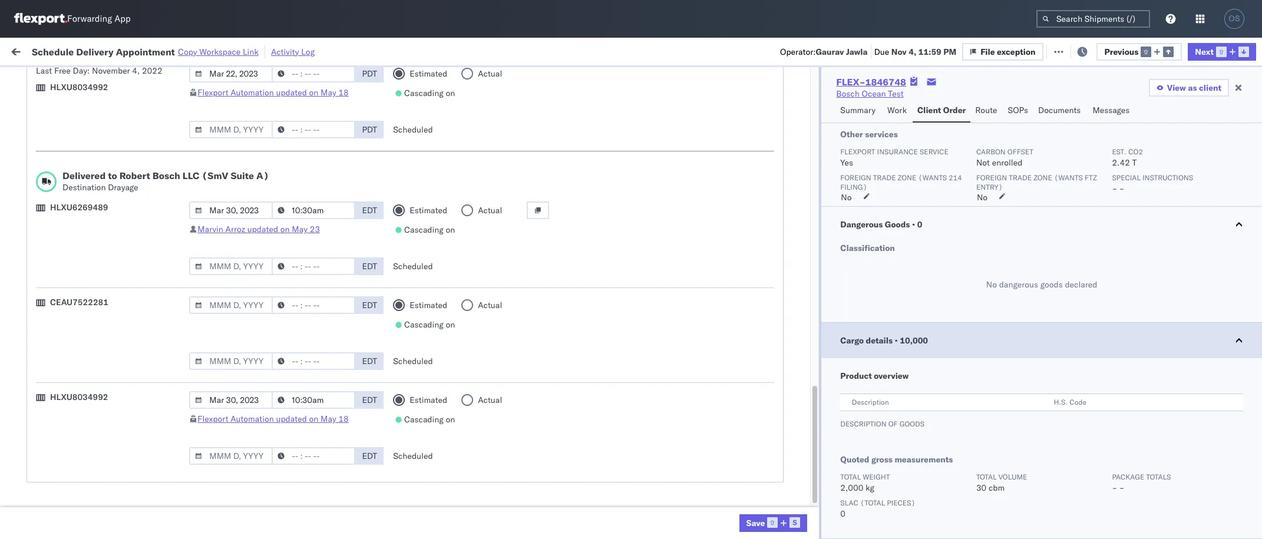 Task type: describe. For each thing, give the bounding box(es) containing it.
5 edt from the top
[[362, 395, 377, 406]]

2 resize handle column header from the left
[[355, 91, 369, 540]]

ca for second schedule pickup from los angeles, ca button from the top of the page
[[161, 167, 172, 178]]

13, for schedule delivery appointment
[[300, 297, 312, 308]]

1893174
[[789, 375, 824, 386]]

5 schedule pickup from los angeles, ca button from the top
[[27, 374, 172, 387]]

workspace
[[199, 46, 241, 57]]

quoted
[[841, 455, 870, 465]]

omkar for test123456
[[1121, 168, 1145, 178]]

--
[[946, 453, 957, 464]]

3 edt from the top
[[362, 300, 377, 311]]

2 -- : -- -- text field from the top
[[272, 202, 356, 219]]

dangerous
[[1000, 279, 1039, 290]]

no dangerous goods declared
[[987, 279, 1098, 290]]

1 estimated from the top
[[410, 68, 448, 79]]

forwarding app link
[[14, 13, 131, 25]]

nov left 8,
[[282, 246, 297, 256]]

clearance for 11:00 pm pst, nov 8, 2022
[[91, 245, 129, 256]]

schedule delivery appointment link for 8:30 pm pst, jan 23, 2023
[[27, 400, 145, 412]]

1 fcl from the top
[[450, 116, 465, 126]]

jan for the schedule delivery appointment button for 8:30 pm pst, jan 23, 2023
[[277, 401, 290, 412]]

from for schedule pickup from rotterdam, netherlands button
[[92, 421, 109, 431]]

11:59 for the schedule delivery appointment button related to 11:59 pm pdt, nov 4, 2022
[[222, 194, 245, 204]]

gross
[[872, 455, 893, 465]]

flex-1662119
[[763, 453, 824, 464]]

consignee for bookings test consignee
[[659, 375, 699, 386]]

hlxu6269489, for the schedule delivery appointment button related to 11:59 pm pdt, nov 4, 2022
[[919, 193, 979, 204]]

12:00 am pdt, aug 19, 2022
[[222, 116, 336, 126]]

appointment for 11:59 pm pst, dec 13, 2022
[[97, 297, 145, 307]]

appointment for 8:30 pm pst, jan 23, 2023
[[97, 401, 145, 411]]

3 upload customs clearance documents from the top
[[27, 478, 174, 489]]

work button
[[883, 100, 913, 123]]

1 schedule pickup from los angeles, ca from the top
[[27, 141, 172, 152]]

1 edt from the top
[[362, 205, 377, 216]]

from for sixth schedule pickup from los angeles, ca button from the top of the page
[[92, 453, 109, 463]]

1 scheduled from the top
[[393, 124, 433, 135]]

4 resize handle column header from the left
[[494, 91, 509, 540]]

1660288
[[789, 116, 824, 126]]

upload customs clearance documents button for 11:00 pm pst, nov 8, 2022
[[27, 244, 174, 257]]

13 ocean fcl from the top
[[424, 505, 465, 516]]

filtered
[[12, 72, 40, 83]]

confirm pickup from los angeles, ca button
[[27, 322, 168, 335]]

operator: gaurav jawla
[[781, 46, 868, 57]]

confirm pickup from los angeles, ca link
[[27, 322, 168, 334]]

h.s.
[[1054, 398, 1068, 407]]

messages button
[[1089, 100, 1137, 123]]

jaehyung choi - test origin agent
[[1121, 401, 1249, 412]]

deadline
[[222, 95, 250, 104]]

savant for abcdefg78456546
[[1148, 323, 1173, 334]]

goods for dangerous
[[1041, 279, 1064, 290]]

pst, for schedule pickup from rotterdam, netherlands link
[[257, 427, 275, 438]]

last
[[36, 65, 52, 76]]

product overview
[[841, 371, 909, 381]]

6 edt from the top
[[362, 451, 377, 462]]

cbm
[[989, 483, 1005, 494]]

flexport demo consignee
[[515, 375, 611, 386]]

4 schedule delivery appointment link from the top
[[27, 504, 145, 516]]

gaurav jawla for documents
[[1121, 116, 1170, 126]]

• for details
[[895, 335, 898, 346]]

batch action button
[[1178, 42, 1255, 60]]

nov up marvin arroz updated on may 23
[[283, 194, 298, 204]]

am for pst,
[[242, 349, 255, 360]]

abcdefg78456546 for 6:00 am pst, dec 24, 2022
[[946, 349, 1026, 360]]

my work
[[12, 43, 64, 59]]

no left dangerous
[[987, 279, 998, 290]]

no down filing)
[[842, 192, 852, 203]]

1889466 for schedule delivery appointment
[[789, 297, 824, 308]]

confirm delivery
[[27, 349, 90, 359]]

1889466 for confirm delivery
[[789, 349, 824, 360]]

marvin arroz updated on may 23 button
[[198, 224, 320, 235]]

2023 right 28,
[[307, 479, 327, 490]]

ocean fcl for 2nd schedule pickup from los angeles, ca button from the bottom
[[424, 375, 465, 386]]

angeles, for the schedule pickup from los angeles, ca link for second schedule pickup from los angeles, ca button from the top of the page
[[126, 167, 159, 178]]

upload customs clearance documents link for 11:00 pm pst, nov 8, 2022
[[27, 244, 174, 256]]

angeles, for the schedule pickup from los angeles, ca link corresponding to fourth schedule pickup from los angeles, ca button from the top of the page
[[126, 271, 159, 282]]

7 resize handle column header from the left
[[836, 91, 850, 540]]

pm for "upload customs clearance documents" button for 11:00 pm pst, nov 8, 2022
[[247, 246, 260, 256]]

flex-1660288
[[763, 116, 824, 126]]

documents inside 'button'
[[1039, 105, 1082, 116]]

2 schedule pickup from los angeles, ca button from the top
[[27, 167, 172, 180]]

3 8:30 from the top
[[222, 479, 240, 490]]

8:30 pm pst, jan 23, 2023 for schedule delivery appointment
[[222, 401, 327, 412]]

insurance
[[878, 147, 919, 156]]

pdt, for schedule delivery appointment link for 11:59 pm pdt, nov 4, 2022
[[262, 194, 281, 204]]

hlxu8034992 for 4th schedule pickup from los angeles, ca button from the bottom
[[981, 219, 1039, 230]]

mmm d, yyyy text field for hlxu6269489
[[189, 258, 273, 275]]

appointment for 11:59 pm pdt, nov 4, 2022
[[97, 193, 145, 204]]

message (0)
[[159, 46, 207, 56]]

11:00
[[222, 246, 245, 256]]

dec for from
[[282, 272, 297, 282]]

11:59 for 4th schedule pickup from los angeles, ca button from the bottom
[[222, 220, 245, 230]]

1 lhuu7894563, uetu5238478 from the top
[[856, 323, 976, 334]]

2 edt from the top
[[362, 261, 377, 272]]

2130387 for schedule pickup from rotterdam, netherlands
[[789, 427, 824, 438]]

2023 up 8:30 pm pst, jan 28, 2023
[[312, 453, 333, 464]]

cascading on for hlxu8034992
[[405, 415, 455, 425]]

3 customs from the top
[[56, 478, 89, 489]]

sops button
[[1004, 100, 1034, 123]]

pm for the schedule delivery appointment button related to 11:59 pm pdt, nov 4, 2022
[[247, 194, 260, 204]]

0 horizontal spatial exception
[[998, 46, 1036, 57]]

11 resize handle column header from the left
[[1233, 91, 1247, 540]]

10 resize handle column header from the left
[[1191, 91, 1205, 540]]

flexport automation updated on may 18 for pdt
[[198, 87, 349, 98]]

3 1889466 from the top
[[789, 323, 824, 334]]

2 schedule pickup from los angeles, ca from the top
[[27, 167, 172, 178]]

schedule delivery appointment button for 11:59 pm pst, dec 13, 2022
[[27, 296, 145, 309]]

other
[[841, 129, 864, 140]]

5 ceau7522281, hlxu6269489, hlxu8034992 from the top
[[856, 245, 1039, 256]]

angeles, for the schedule pickup from los angeles, ca link corresponding to 2nd schedule pickup from los angeles, ca button from the bottom
[[126, 375, 159, 385]]

services
[[866, 129, 898, 140]]

4 schedule pickup from los angeles, ca from the top
[[27, 271, 172, 282]]

schedule pickup from los angeles, ca link for 4th schedule pickup from los angeles, ca button from the bottom
[[27, 218, 172, 230]]

11:59 for sixth schedule pickup from los angeles, ca button from the bottom of the page
[[222, 142, 245, 152]]

0 vertical spatial updated
[[276, 87, 307, 98]]

3 resize handle column header from the left
[[404, 91, 418, 540]]

11:59 pm pst, dec 13, 2022 for schedule pickup from los angeles, ca
[[222, 272, 335, 282]]

destination
[[63, 182, 106, 193]]

3 upload from the top
[[27, 478, 54, 489]]

0 vertical spatial 0
[[918, 219, 923, 230]]

3 clearance from the top
[[91, 478, 129, 489]]

1 resize handle column header from the left
[[201, 91, 215, 540]]

operator
[[1121, 95, 1149, 104]]

t
[[1133, 157, 1138, 168]]

upload customs clearance documents for 12:00
[[27, 115, 174, 126]]

total weight
[[841, 473, 891, 482]]

5 schedule pickup from los angeles, ca from the top
[[27, 375, 172, 385]]

4 schedule delivery appointment from the top
[[27, 504, 145, 515]]

1 horizontal spatial file exception
[[1061, 46, 1116, 56]]

enrolled
[[993, 157, 1023, 168]]

2 mmm d, yyyy text field from the top
[[189, 297, 273, 314]]

service
[[920, 147, 949, 156]]

copy workspace link button
[[178, 46, 259, 57]]

2023 up 11:59 pm pst, jan 24, 2023
[[307, 427, 327, 438]]

3 2130387 from the top
[[789, 479, 824, 490]]

schedule delivery appointment copy workspace link
[[32, 46, 259, 57]]

2 lhuu7894563, from the top
[[856, 349, 917, 360]]

summary button
[[836, 100, 883, 123]]

gaurav up flex-1846748 link
[[816, 46, 845, 57]]

schedule for the schedule delivery appointment button related to 11:59 pm pdt, nov 4, 2022
[[27, 193, 62, 204]]

1 cascading from the top
[[405, 88, 444, 98]]

pickup for fourth schedule pickup from los angeles, ca button from the top of the page
[[64, 271, 90, 282]]

est. co2 2.42 t
[[1113, 147, 1144, 168]]

pst, for the confirm delivery link
[[258, 349, 276, 360]]

4 -- : -- -- text field from the top
[[272, 392, 356, 409]]

5 ceau7522281, from the top
[[856, 245, 916, 256]]

log
[[301, 46, 315, 57]]

pickup for 2nd schedule pickup from los angeles, ca button from the bottom
[[64, 375, 90, 385]]

pickup for second schedule pickup from los angeles, ca button from the top of the page
[[64, 167, 90, 178]]

ocean fcl for the schedule delivery appointment button related to 11:59 pm pdt, nov 4, 2022
[[424, 194, 465, 204]]

fcl for the schedule pickup from los angeles, ca link corresponding to 2nd schedule pickup from los angeles, ca button from the bottom
[[450, 375, 465, 386]]

1 horizontal spatial file
[[1061, 46, 1076, 56]]

description of goods
[[841, 420, 925, 429]]

3 flex-1889466 from the top
[[763, 323, 824, 334]]

1 actual from the top
[[478, 68, 503, 79]]

los for 2nd schedule pickup from los angeles, ca button from the bottom
[[111, 375, 124, 385]]

ceau7522281, hlxu6269489, hlxu8034992 for 4th schedule pickup from los angeles, ca button from the bottom's the schedule pickup from los angeles, ca link
[[856, 219, 1039, 230]]

jan left 28,
[[277, 479, 290, 490]]

route
[[976, 105, 998, 116]]

0 horizontal spatial file
[[981, 46, 996, 57]]

ocean fcl for fourth schedule pickup from los angeles, ca button from the top of the page
[[424, 272, 465, 282]]

gvcu5265864 for schedule delivery appointment
[[856, 401, 914, 412]]

1 lhuu7894563, from the top
[[856, 323, 917, 334]]

no down entry)
[[978, 192, 988, 203]]

not
[[977, 157, 991, 168]]

ca for 'confirm pickup from los angeles, ca' button
[[156, 323, 168, 333]]

fcl for 4th schedule pickup from los angeles, ca button from the bottom's the schedule pickup from los angeles, ca link
[[450, 220, 465, 230]]

agent
[[1227, 401, 1249, 412]]

messages
[[1093, 105, 1131, 116]]

abcdefg78456546 for 11:59 pm pst, dec 13, 2022
[[946, 272, 1026, 282]]

8:30 pm pst, jan 23, 2023 for schedule pickup from rotterdam, netherlands
[[222, 427, 327, 438]]

2 lhuu7894563, uetu5238478 from the top
[[856, 349, 976, 360]]

ca for sixth schedule pickup from los angeles, ca button from the top of the page
[[161, 453, 172, 463]]

deadline button
[[216, 93, 358, 104]]

no up deadline button
[[279, 73, 289, 82]]

(total
[[861, 499, 886, 508]]

3 gvcu5265864 from the top
[[856, 479, 914, 489]]

mbl/mawb
[[946, 95, 987, 104]]

flex-2130384
[[763, 505, 824, 516]]

foreign trade zone (wants ftz entry)
[[977, 173, 1098, 192]]

delivery for 8:30 pm pst, jan 23, 2023
[[64, 401, 94, 411]]

instructions
[[1143, 173, 1194, 182]]

23, for schedule pickup from rotterdam, netherlands
[[292, 427, 305, 438]]

confirm pickup from los angeles, ca
[[27, 323, 168, 333]]

h.s. code
[[1054, 398, 1087, 407]]

description for description
[[853, 398, 890, 407]]

6 resize handle column header from the left
[[724, 91, 738, 540]]

1 -- : -- -- text field from the top
[[272, 65, 356, 83]]

actions
[[1212, 95, 1237, 104]]

delivery for 11:59 pm pdt, nov 4, 2022
[[64, 193, 94, 204]]

3 upload customs clearance documents link from the top
[[27, 478, 174, 490]]

from for 4th schedule pickup from los angeles, ca button from the bottom
[[92, 219, 109, 230]]

kg
[[866, 483, 875, 494]]

(smv
[[202, 170, 228, 182]]

schedule delivery appointment for 11:59 pm pst, dec 13, 2022
[[27, 297, 145, 307]]

activity
[[271, 46, 299, 57]]

12 ocean fcl from the top
[[424, 479, 465, 490]]

pst, for schedule delivery appointment link associated with 11:59 pm pst, dec 13, 2022
[[262, 297, 280, 308]]

clearance for 12:00 am pdt, aug 19, 2022
[[91, 115, 129, 126]]

pm for sixth schedule pickup from los angeles, ca button from the bottom of the page
[[247, 142, 260, 152]]

filing)
[[841, 183, 868, 192]]

7 fcl from the top
[[450, 323, 465, 334]]

24, for 2023
[[297, 453, 310, 464]]

pickup for sixth schedule pickup from los angeles, ca button from the bottom of the page
[[64, 141, 90, 152]]

flex- for sixth schedule pickup from los angeles, ca button from the bottom of the page
[[763, 142, 789, 152]]

batch action
[[1196, 46, 1248, 56]]

may for hlxu8034992
[[321, 414, 337, 425]]

snooze
[[375, 95, 398, 104]]

am for pdt,
[[247, 116, 261, 126]]

5:30 pm pst, jan 30, 2023
[[222, 505, 327, 516]]

3 ceau7522281, from the top
[[856, 193, 916, 204]]

work inside import work button
[[129, 46, 150, 56]]

container numbers
[[856, 95, 918, 104]]

jawla for upload customs clearance documents
[[1149, 116, 1170, 126]]

5 resize handle column header from the left
[[585, 91, 599, 540]]

pdt for first -- : -- -- text box
[[362, 124, 377, 135]]

msdu7304509
[[856, 375, 916, 386]]

documents button
[[1034, 100, 1089, 123]]

4 schedule delivery appointment button from the top
[[27, 504, 145, 517]]

bookings
[[605, 375, 640, 386]]

1 ceau7522281, from the top
[[856, 142, 916, 152]]

of
[[889, 420, 898, 429]]

nov left 23 on the left of page
[[283, 220, 298, 230]]

consignee for flexport demo consignee
[[572, 375, 611, 386]]

4, right for
[[132, 65, 140, 76]]

7 ocean fcl from the top
[[424, 323, 465, 334]]

2 uetu5238478 from the top
[[919, 349, 976, 360]]

schedule pickup from los angeles, ca link for second schedule pickup from los angeles, ca button from the top of the page
[[27, 167, 172, 178]]

bosch ocean test link
[[837, 88, 904, 100]]

weight
[[863, 473, 891, 482]]

5 -- : -- -- text field from the top
[[272, 448, 356, 465]]

3 flex-2130387 from the top
[[763, 479, 824, 490]]

11:59 for 2nd schedule pickup from los angeles, ca button from the bottom
[[222, 375, 245, 386]]

flex- for fourth schedule pickup from los angeles, ca button from the top of the page
[[763, 272, 789, 282]]

6:00 am pst, dec 24, 2022
[[222, 349, 330, 360]]

nov right a)
[[283, 168, 298, 178]]

hlxu8034992 for "upload customs clearance documents" button for 11:00 pm pst, nov 8, 2022
[[981, 245, 1039, 256]]

3 schedule pickup from los angeles, ca from the top
[[27, 219, 172, 230]]

nov right due
[[892, 46, 907, 57]]

as
[[1189, 83, 1198, 93]]

3 -- : -- -- text field from the top
[[272, 297, 356, 314]]

pm for 2nd schedule pickup from los angeles, ca button from the bottom
[[247, 375, 260, 386]]

205 on track
[[272, 46, 320, 56]]

4 ceau7522281, from the top
[[856, 219, 916, 230]]

12 fcl from the top
[[450, 479, 465, 490]]

• for goods
[[913, 219, 916, 230]]

11:59 for sixth schedule pickup from los angeles, ca button from the top of the page
[[222, 453, 245, 464]]

workitem button
[[7, 93, 203, 104]]

free
[[54, 65, 71, 76]]

1889466 for schedule pickup from los angeles, ca
[[789, 272, 824, 282]]

order
[[944, 105, 967, 116]]



Task type: locate. For each thing, give the bounding box(es) containing it.
2130387 down 1662119
[[789, 479, 824, 490]]

schedule for first the schedule delivery appointment button from the bottom
[[27, 504, 62, 515]]

19,
[[301, 116, 314, 126]]

upload down hlxu6269489
[[27, 245, 54, 256]]

rotterdam,
[[111, 421, 153, 431]]

jawla left due
[[847, 46, 868, 57]]

test123456
[[946, 142, 996, 152], [946, 168, 996, 178], [946, 194, 996, 204]]

1 vertical spatial goods
[[900, 420, 925, 429]]

4 schedule pickup from los angeles, ca link from the top
[[27, 270, 172, 282]]

9 ocean fcl from the top
[[424, 375, 465, 386]]

2023 down 12,
[[307, 401, 327, 412]]

-- : -- -- text field down log
[[272, 65, 356, 83]]

pm
[[944, 46, 957, 57], [247, 142, 260, 152], [247, 168, 260, 178], [247, 194, 260, 204], [247, 220, 260, 230], [247, 246, 260, 256], [247, 272, 260, 282], [247, 297, 260, 308], [247, 375, 260, 386], [242, 401, 255, 412], [242, 427, 255, 438], [247, 453, 260, 464], [242, 479, 255, 490], [242, 505, 255, 516]]

flex- for schedule pickup from rotterdam, netherlands button
[[763, 427, 789, 438]]

mmm d, yyyy text field down 11:00 at top left
[[189, 258, 273, 275]]

2 trade from the left
[[1010, 173, 1032, 182]]

2 vertical spatial clearance
[[91, 478, 129, 489]]

1 mmm d, yyyy text field from the top
[[189, 258, 273, 275]]

jan left 30,
[[277, 505, 290, 516]]

pdt, right suite
[[262, 168, 281, 178]]

1 vertical spatial confirm
[[27, 349, 57, 359]]

file exception up mbl/mawb numbers button
[[981, 46, 1036, 57]]

4, for the schedule delivery appointment button related to 11:59 pm pdt, nov 4, 2022
[[300, 194, 308, 204]]

dangerous goods • 0
[[841, 219, 923, 230]]

hlxu8034992 for the schedule delivery appointment button related to 11:59 pm pdt, nov 4, 2022
[[981, 193, 1039, 204]]

2 vertical spatial abcdefg78456546
[[946, 349, 1026, 360]]

flexport automation updated on may 18 for edt
[[198, 414, 349, 425]]

(0)
[[192, 46, 207, 56]]

schedule delivery appointment button
[[27, 193, 145, 205], [27, 296, 145, 309], [27, 400, 145, 413], [27, 504, 145, 517]]

angeles, for "confirm pickup from los angeles, ca" link
[[122, 323, 154, 333]]

1 horizontal spatial goods
[[1041, 279, 1064, 290]]

los up "confirm pickup from los angeles, ca" link
[[111, 271, 124, 282]]

gaurav for upload customs clearance documents
[[1121, 116, 1147, 126]]

lhuu7894563, down cargo details • 10,000
[[856, 349, 917, 360]]

2 1889466 from the top
[[789, 297, 824, 308]]

0 horizontal spatial foreign
[[841, 173, 872, 182]]

forwarding
[[67, 13, 112, 24]]

bosch ocean test for sixth schedule pickup from los angeles, ca button from the bottom of the page
[[515, 142, 582, 152]]

confirm inside button
[[27, 323, 57, 333]]

1 vertical spatial savant
[[1148, 323, 1173, 334]]

2 vertical spatial upload
[[27, 478, 54, 489]]

flexport insurance service yes
[[841, 147, 949, 168]]

delivery inside 'button'
[[59, 349, 90, 359]]

total for total volume 30 cbm
[[977, 473, 997, 482]]

angeles, for the schedule pickup from los angeles, ca link associated with sixth schedule pickup from los angeles, ca button from the bottom of the page
[[126, 141, 159, 152]]

2 schedule delivery appointment link from the top
[[27, 296, 145, 308]]

0 vertical spatial 13,
[[300, 272, 312, 282]]

0 vertical spatial automation
[[231, 87, 274, 98]]

maeu9408431
[[946, 401, 1006, 412], [946, 479, 1006, 490]]

0 horizontal spatial 0
[[841, 509, 846, 519]]

1 horizontal spatial total
[[977, 473, 997, 482]]

marvin
[[198, 224, 223, 235]]

classification
[[841, 243, 896, 254]]

total up 2,000
[[841, 473, 862, 482]]

1 schedule delivery appointment button from the top
[[27, 193, 145, 205]]

bosch ocean test
[[837, 88, 904, 99], [515, 142, 582, 152], [605, 142, 672, 152], [515, 194, 582, 204], [515, 220, 582, 230]]

schedule pickup from rotterdam, netherlands
[[27, 421, 153, 443]]

pickup
[[64, 141, 90, 152], [64, 167, 90, 178], [64, 219, 90, 230], [64, 271, 90, 282], [59, 323, 85, 333], [64, 375, 90, 385], [64, 421, 90, 431], [64, 453, 90, 463]]

1 vertical spatial test123456
[[946, 168, 996, 178]]

appointment
[[116, 46, 175, 57], [97, 193, 145, 204], [97, 297, 145, 307], [97, 401, 145, 411], [97, 504, 145, 515]]

(wants inside "foreign trade zone (wants 214 filing)"
[[919, 173, 948, 182]]

work down container numbers button
[[888, 105, 907, 116]]

1 vertical spatial flexport automation updated on may 18 button
[[198, 414, 349, 425]]

1 horizontal spatial exception
[[1078, 46, 1116, 56]]

foreign for entry)
[[977, 173, 1008, 182]]

1 vertical spatial •
[[895, 335, 898, 346]]

hlxu6269489,
[[919, 142, 979, 152], [919, 167, 979, 178], [919, 193, 979, 204], [919, 219, 979, 230], [919, 245, 979, 256]]

5 ocean fcl from the top
[[424, 272, 465, 282]]

flexport inside flexport insurance service yes
[[841, 147, 876, 156]]

schedule delivery appointment button for 8:30 pm pst, jan 23, 2023
[[27, 400, 145, 413]]

-- : -- -- text field down deadline button
[[272, 121, 356, 139]]

3 gaurav jawla from the top
[[1121, 194, 1170, 204]]

0 horizontal spatial •
[[895, 335, 898, 346]]

package
[[1113, 473, 1145, 482]]

-- : -- -- text field
[[272, 65, 356, 83], [272, 258, 356, 275], [272, 353, 356, 370]]

volume
[[999, 473, 1028, 482]]

0 vertical spatial flex-2130387
[[763, 401, 824, 412]]

4 mmm d, yyyy text field from the top
[[189, 392, 273, 409]]

1 vertical spatial lhuu7894563, uetu5238478
[[856, 349, 976, 360]]

1 vertical spatial description
[[841, 420, 887, 429]]

1662119
[[789, 453, 824, 464]]

1 uetu5238478 from the top
[[919, 323, 976, 334]]

ocean fcl for "upload customs clearance documents" button corresponding to 12:00 am pdt, aug 19, 2022
[[424, 116, 465, 126]]

zone left "ftz"
[[1034, 173, 1053, 182]]

6 schedule pickup from los angeles, ca from the top
[[27, 453, 172, 463]]

13 fcl from the top
[[450, 505, 465, 516]]

1 13, from the top
[[300, 272, 312, 282]]

pdt up snooze
[[362, 68, 377, 79]]

schedule pickup from los angeles, ca button down schedule pickup from rotterdam, netherlands
[[27, 452, 172, 465]]

schedule pickup from los angeles, ca up to
[[27, 141, 172, 152]]

automation for edt
[[231, 414, 274, 425]]

205
[[272, 46, 287, 56]]

2 actual from the top
[[478, 205, 503, 216]]

2 23, from the top
[[292, 427, 305, 438]]

3 -- : -- -- text field from the top
[[272, 353, 356, 370]]

2 13, from the top
[[300, 297, 312, 308]]

from inside schedule pickup from rotterdam, netherlands
[[92, 421, 109, 431]]

foreign inside "foreign trade zone (wants ftz entry)"
[[977, 173, 1008, 182]]

from down 'confirm pickup from los angeles, ca' button
[[92, 375, 109, 385]]

jan up 11:59 pm pst, jan 24, 2023
[[277, 427, 290, 438]]

2 11:59 pm pst, dec 13, 2022 from the top
[[222, 297, 335, 308]]

flexport
[[198, 87, 229, 98], [841, 147, 876, 156], [515, 375, 545, 386], [198, 414, 229, 425]]

pm for second schedule pickup from los angeles, ca button from the top of the page
[[247, 168, 260, 178]]

cascading
[[405, 88, 444, 98], [405, 225, 444, 235], [405, 320, 444, 330], [405, 415, 444, 425]]

schedule for second schedule pickup from los angeles, ca button from the top of the page
[[27, 167, 62, 178]]

2023 right 30,
[[307, 505, 327, 516]]

gaurav up t
[[1121, 142, 1147, 152]]

pickup up ceau7522281
[[64, 271, 90, 282]]

Search Shipments (/) text field
[[1037, 10, 1151, 28]]

1 vertical spatial upload
[[27, 245, 54, 256]]

(wants inside "foreign trade zone (wants ftz entry)"
[[1055, 173, 1084, 182]]

trade inside "foreign trade zone (wants ftz entry)"
[[1010, 173, 1032, 182]]

jawla down instructions
[[1149, 194, 1170, 204]]

2 cascading from the top
[[405, 225, 444, 235]]

resize handle column header
[[201, 91, 215, 540], [355, 91, 369, 540], [404, 91, 418, 540], [494, 91, 509, 540], [585, 91, 599, 540], [724, 91, 738, 540], [836, 91, 850, 540], [926, 91, 940, 540], [1100, 91, 1115, 540], [1191, 91, 1205, 540], [1233, 91, 1247, 540]]

from left rotterdam, in the left of the page
[[92, 421, 109, 431]]

0 vertical spatial upload
[[27, 115, 54, 126]]

customs for 11:00
[[56, 245, 89, 256]]

schedule pickup from los angeles, ca up destination
[[27, 167, 172, 178]]

0 horizontal spatial file exception
[[981, 46, 1036, 57]]

ocean fcl for sixth schedule pickup from los angeles, ca button from the bottom of the page
[[424, 142, 465, 152]]

automation down 11:59 pm pst, jan 12, 2023
[[231, 414, 274, 425]]

1 horizontal spatial foreign
[[977, 173, 1008, 182]]

pdt, up 11:00 pm pst, nov 8, 2022
[[262, 220, 281, 230]]

4, right due
[[909, 46, 917, 57]]

13,
[[300, 272, 312, 282], [300, 297, 312, 308]]

1846748 for the schedule pickup from los angeles, ca link for second schedule pickup from los angeles, ca button from the top of the page
[[789, 168, 824, 178]]

flex-2130387 up flex-1662119
[[763, 427, 824, 438]]

trade down flexport insurance service yes
[[874, 173, 897, 182]]

mmm d, yyyy text field down "760"
[[189, 65, 273, 83]]

schedule for the schedule delivery appointment button associated with 11:59 pm pst, dec 13, 2022
[[27, 297, 62, 307]]

2 ceau7522281, hlxu6269489, hlxu8034992 from the top
[[856, 167, 1039, 178]]

consignee right demo
[[572, 375, 611, 386]]

schedule pickup from los angeles, ca button up ceau7522281
[[27, 270, 172, 283]]

2 vertical spatial customs
[[56, 478, 89, 489]]

pm for 4th schedule pickup from los angeles, ca button from the bottom
[[247, 220, 260, 230]]

updated
[[276, 87, 307, 98], [247, 224, 278, 235], [276, 414, 307, 425]]

4 cascading from the top
[[405, 415, 444, 425]]

ceau7522281, up classification
[[856, 219, 916, 230]]

choi
[[1157, 401, 1175, 412]]

actual for hlxu6269489
[[478, 205, 503, 216]]

flex- for second schedule pickup from los angeles, ca button from the top of the page
[[763, 168, 789, 178]]

bosch inside delivered to robert bosch llc (smv suite a) destination drayage
[[153, 170, 180, 182]]

8 ocean fcl from the top
[[424, 349, 465, 360]]

zone for filing)
[[898, 173, 917, 182]]

10 ocean fcl from the top
[[424, 401, 465, 412]]

Search Work text field
[[866, 42, 995, 60]]

import
[[100, 46, 127, 56]]

flex- for 4th schedule pickup from los angeles, ca button from the bottom
[[763, 220, 789, 230]]

1 -- : -- -- text field from the top
[[272, 121, 356, 139]]

fcl for the confirm delivery link
[[450, 349, 465, 360]]

1 vertical spatial omkar savant
[[1121, 323, 1173, 334]]

1 upload customs clearance documents button from the top
[[27, 115, 174, 128]]

2 8:30 pm pst, jan 23, 2023 from the top
[[222, 427, 327, 438]]

ca for sixth schedule pickup from los angeles, ca button from the bottom of the page
[[161, 141, 172, 152]]

1 trade from the left
[[874, 173, 897, 182]]

0 vertical spatial -- : -- -- text field
[[272, 65, 356, 83]]

from for fourth schedule pickup from los angeles, ca button from the top of the page
[[92, 271, 109, 282]]

4, left 23 on the left of page
[[300, 220, 308, 230]]

2 vertical spatial 8:30
[[222, 479, 240, 490]]

uetu5238478 up the 10,000
[[919, 323, 976, 334]]

filtered by:
[[12, 72, 54, 83]]

0 vertical spatial clearance
[[91, 115, 129, 126]]

flexport. image
[[14, 13, 67, 25]]

0 horizontal spatial work
[[129, 46, 150, 56]]

trade for entry)
[[1010, 173, 1032, 182]]

customs down netherlands
[[56, 478, 89, 489]]

hlxu6269489, for "upload customs clearance documents" button for 11:00 pm pst, nov 8, 2022
[[919, 245, 979, 256]]

pdt for 3rd -- : -- -- text field from the bottom of the page
[[362, 68, 377, 79]]

-- : -- -- text field down 8,
[[272, 258, 356, 275]]

fcl for the schedule pickup from los angeles, ca link corresponding to fourth schedule pickup from los angeles, ca button from the top of the page
[[450, 272, 465, 282]]

pickup for schedule pickup from rotterdam, netherlands button
[[64, 421, 90, 431]]

4 ceau7522281, hlxu6269489, hlxu8034992 from the top
[[856, 219, 1039, 230]]

actual for hlxu8034992
[[478, 395, 503, 406]]

snoozed : no
[[247, 73, 289, 82]]

schedule pickup from los angeles, ca link down schedule pickup from rotterdam, netherlands
[[27, 452, 172, 464]]

3 mmm d, yyyy text field from the top
[[189, 353, 273, 370]]

1 11:59 pm pdt, nov 4, 2022 from the top
[[222, 142, 330, 152]]

yes
[[841, 157, 854, 168]]

18
[[339, 87, 349, 98], [339, 414, 349, 425]]

1 omkar from the top
[[1121, 168, 1145, 178]]

exception down search shipments (/) text field
[[1078, 46, 1116, 56]]

3 mmm d, yyyy text field from the top
[[189, 202, 273, 219]]

foreign trade zone (wants 214 filing)
[[841, 173, 963, 192]]

1846748 for 4th schedule pickup from los angeles, ca button from the bottom's the schedule pickup from los angeles, ca link
[[789, 220, 824, 230]]

pickup down hlxu6269489
[[64, 219, 90, 230]]

1 zone from the left
[[898, 173, 917, 182]]

1 vertical spatial upload customs clearance documents button
[[27, 244, 174, 257]]

description for description of goods
[[841, 420, 887, 429]]

1 schedule pickup from los angeles, ca button from the top
[[27, 141, 172, 154]]

2 vertical spatial gaurav jawla
[[1121, 194, 1170, 204]]

los down schedule pickup from rotterdam, netherlands button
[[111, 453, 124, 463]]

pickup down ceau7522281
[[59, 323, 85, 333]]

work,
[[125, 73, 143, 82]]

flexport automation updated on may 18 button down 11:59 pm pst, jan 12, 2023
[[198, 414, 349, 425]]

trade down enrolled
[[1010, 173, 1032, 182]]

dec up 6:00 am pst, dec 24, 2022
[[282, 297, 297, 308]]

0 vertical spatial omkar
[[1121, 168, 1145, 178]]

aug
[[283, 116, 299, 126]]

ocean fcl for confirm delivery 'button'
[[424, 349, 465, 360]]

schedule inside schedule pickup from rotterdam, netherlands
[[27, 421, 62, 431]]

schedule pickup from los angeles, ca button down hlxu6269489
[[27, 218, 172, 231]]

23, up 11:59 pm pst, jan 24, 2023
[[292, 427, 305, 438]]

schedule pickup from los angeles, ca link up destination
[[27, 167, 172, 178]]

-- : -- -- text field
[[272, 121, 356, 139], [272, 202, 356, 219], [272, 297, 356, 314], [272, 392, 356, 409], [272, 448, 356, 465]]

2023
[[312, 375, 333, 386], [307, 401, 327, 412], [307, 427, 327, 438], [312, 453, 333, 464], [307, 479, 327, 490], [307, 505, 327, 516]]

1 vertical spatial uetu5238478
[[919, 349, 976, 360]]

ocean
[[862, 88, 887, 99], [424, 116, 448, 126], [424, 142, 448, 152], [540, 142, 564, 152], [631, 142, 655, 152], [424, 194, 448, 204], [540, 194, 564, 204], [424, 220, 448, 230], [540, 220, 564, 230], [424, 272, 448, 282], [424, 297, 448, 308], [424, 323, 448, 334], [424, 349, 448, 360], [424, 375, 448, 386], [424, 401, 448, 412], [424, 453, 448, 464], [424, 479, 448, 490], [424, 505, 448, 516]]

zone down flexport insurance service yes
[[898, 173, 917, 182]]

status : ready for work, blocked, in progress
[[65, 73, 214, 82]]

2 omkar savant from the top
[[1121, 323, 1173, 334]]

0 vertical spatial upload customs clearance documents link
[[27, 115, 174, 126]]

3 fcl from the top
[[450, 194, 465, 204]]

jawla right co2
[[1149, 142, 1170, 152]]

file down search shipments (/) text field
[[1061, 46, 1076, 56]]

1 vertical spatial gaurav jawla
[[1121, 142, 1170, 152]]

0 vertical spatial 24,
[[295, 349, 308, 360]]

1 ceau7522281, hlxu6269489, hlxu8034992 from the top
[[856, 142, 1039, 152]]

upload for 11:00 pm pst, nov 8, 2022
[[27, 245, 54, 256]]

package totals - - slac (total pieces) 0
[[841, 473, 1172, 519]]

1 horizontal spatial •
[[913, 219, 916, 230]]

fcl for schedule delivery appointment link associated with 11:59 pm pst, dec 13, 2022
[[450, 297, 465, 308]]

0 vertical spatial savant
[[1148, 168, 1173, 178]]

2 vertical spatial updated
[[276, 414, 307, 425]]

gvcu5265864 up abcd1234560
[[856, 427, 914, 438]]

2 vertical spatial -- : -- -- text field
[[272, 353, 356, 370]]

1 vertical spatial 2130387
[[789, 427, 824, 438]]

product
[[841, 371, 873, 381]]

1 vertical spatial automation
[[231, 414, 274, 425]]

summary
[[841, 105, 876, 116]]

0 vertical spatial upload customs clearance documents
[[27, 115, 174, 126]]

updated up 11:00 pm pst, nov 8, 2022
[[247, 224, 278, 235]]

4 edt from the top
[[362, 356, 377, 367]]

flex- for the schedule delivery appointment button associated with 11:59 pm pst, dec 13, 2022
[[763, 297, 789, 308]]

1 vertical spatial 24,
[[297, 453, 310, 464]]

flex-1889466 for schedule delivery appointment
[[763, 297, 824, 308]]

zone inside "foreign trade zone (wants 214 filing)"
[[898, 173, 917, 182]]

1 numbers from the left
[[889, 95, 918, 104]]

2 abcdefg78456546 from the top
[[946, 323, 1026, 334]]

1 vertical spatial 13,
[[300, 297, 312, 308]]

23, for schedule delivery appointment
[[292, 401, 305, 412]]

mmm d, yyyy text field up arroz
[[189, 202, 273, 219]]

mode
[[424, 95, 442, 104]]

1 mmm d, yyyy text field from the top
[[189, 65, 273, 83]]

3 ocean fcl from the top
[[424, 194, 465, 204]]

ceau7522281,
[[856, 142, 916, 152], [856, 167, 916, 178], [856, 193, 916, 204], [856, 219, 916, 230], [856, 245, 916, 256]]

consignee right bookings on the bottom of the page
[[659, 375, 699, 386]]

1 vertical spatial upload customs clearance documents
[[27, 245, 174, 256]]

trade inside "foreign trade zone (wants 214 filing)"
[[874, 173, 897, 182]]

llc
[[183, 170, 200, 182]]

1 1889466 from the top
[[789, 272, 824, 282]]

1 vertical spatial 18
[[339, 414, 349, 425]]

214
[[949, 173, 963, 182]]

0 horizontal spatial (wants
[[919, 173, 948, 182]]

0 vertical spatial may
[[321, 87, 337, 98]]

0 vertical spatial flexport automation updated on may 18
[[198, 87, 349, 98]]

foreign up entry)
[[977, 173, 1008, 182]]

2 8:30 from the top
[[222, 427, 240, 438]]

bosch ocean test for the schedule delivery appointment button related to 11:59 pm pdt, nov 4, 2022
[[515, 194, 582, 204]]

lhuu7894563,
[[856, 323, 917, 334], [856, 349, 917, 360]]

0 vertical spatial lhuu7894563,
[[856, 323, 917, 334]]

pickup inside schedule pickup from rotterdam, netherlands
[[64, 421, 90, 431]]

18 for pdt
[[339, 87, 349, 98]]

5 schedule pickup from los angeles, ca link from the top
[[27, 374, 172, 386]]

1 vertical spatial abcdefg78456546
[[946, 323, 1026, 334]]

gaurav jawla up t
[[1121, 142, 1170, 152]]

ceau7522281, down the services
[[856, 142, 916, 152]]

omkar for abcdefg78456546
[[1121, 323, 1145, 334]]

2 vertical spatial upload customs clearance documents link
[[27, 478, 174, 490]]

zone inside "foreign trade zone (wants ftz entry)"
[[1034, 173, 1053, 182]]

pickup for 'confirm pickup from los angeles, ca' button
[[59, 323, 85, 333]]

flex- for confirm delivery 'button'
[[763, 349, 789, 360]]

1846748 for the schedule pickup from los angeles, ca link associated with sixth schedule pickup from los angeles, ca button from the bottom of the page
[[789, 142, 824, 152]]

4, right a)
[[300, 168, 308, 178]]

6 fcl from the top
[[450, 297, 465, 308]]

3 schedule pickup from los angeles, ca button from the top
[[27, 218, 172, 231]]

file up 'mbl/mawb numbers'
[[981, 46, 996, 57]]

2 gaurav jawla from the top
[[1121, 142, 1170, 152]]

0 vertical spatial lhuu7894563, uetu5238478
[[856, 323, 976, 334]]

MMM D, YYYY text field
[[189, 258, 273, 275], [189, 297, 273, 314], [189, 353, 273, 370], [189, 448, 273, 465]]

import work button
[[95, 38, 154, 64]]

upload down the workitem
[[27, 115, 54, 126]]

2 vertical spatial may
[[321, 414, 337, 425]]

foreign inside "foreign trade zone (wants 214 filing)"
[[841, 173, 872, 182]]

0 horizontal spatial zone
[[898, 173, 917, 182]]

upload
[[27, 115, 54, 126], [27, 245, 54, 256], [27, 478, 54, 489]]

automation
[[231, 87, 274, 98], [231, 414, 274, 425]]

from down schedule pickup from rotterdam, netherlands
[[92, 453, 109, 463]]

flex-1846748 link
[[837, 76, 907, 88]]

0 vertical spatial 23,
[[292, 401, 305, 412]]

ceau7522281, down the insurance
[[856, 167, 916, 178]]

fcl for sixth schedule pickup from los angeles, ca button from the top of the page's the schedule pickup from los angeles, ca link
[[450, 453, 465, 464]]

total inside total volume 30 cbm
[[977, 473, 997, 482]]

6 schedule pickup from los angeles, ca button from the top
[[27, 452, 172, 465]]

0 vertical spatial goods
[[1041, 279, 1064, 290]]

jan for 2nd schedule pickup from los angeles, ca button from the bottom
[[282, 375, 295, 386]]

jawla for schedule pickup from los angeles, ca
[[1149, 142, 1170, 152]]

0 vertical spatial 8:30
[[222, 401, 240, 412]]

2 upload customs clearance documents from the top
[[27, 245, 174, 256]]

0 vertical spatial 2130387
[[789, 401, 824, 412]]

1 vertical spatial flex-2130387
[[763, 427, 824, 438]]

1 automation from the top
[[231, 87, 274, 98]]

karl
[[616, 479, 631, 490], [706, 479, 721, 490], [616, 505, 631, 516], [706, 505, 721, 516]]

hlxu8034992 for second schedule pickup from los angeles, ca button from the top of the page
[[981, 167, 1039, 178]]

savant
[[1148, 168, 1173, 178], [1148, 323, 1173, 334]]

0 vertical spatial pdt
[[362, 68, 377, 79]]

1 vertical spatial -- : -- -- text field
[[272, 258, 356, 275]]

los for fourth schedule pickup from los angeles, ca button from the top of the page
[[111, 271, 124, 282]]

2023 right 12,
[[312, 375, 333, 386]]

23,
[[292, 401, 305, 412], [292, 427, 305, 438]]

1 vertical spatial 8:30 pm pst, jan 23, 2023
[[222, 427, 327, 438]]

schedule pickup from los angeles, ca link up to
[[27, 141, 172, 152]]

2 maeu9408431 from the top
[[946, 479, 1006, 490]]

8:30
[[222, 401, 240, 412], [222, 427, 240, 438], [222, 479, 240, 490]]

1 schedule delivery appointment link from the top
[[27, 193, 145, 204]]

4, up 8,
[[300, 194, 308, 204]]

due
[[875, 46, 890, 57]]

1 23, from the top
[[292, 401, 305, 412]]

confirm inside 'button'
[[27, 349, 57, 359]]

angeles, for 4th schedule pickup from los angeles, ca button from the bottom's the schedule pickup from los angeles, ca link
[[126, 219, 159, 230]]

jawla down view
[[1149, 116, 1170, 126]]

trade
[[874, 173, 897, 182], [1010, 173, 1032, 182]]

0 vertical spatial test123456
[[946, 142, 996, 152]]

1 vertical spatial work
[[888, 105, 907, 116]]

1 ocean fcl from the top
[[424, 116, 465, 126]]

work inside work button
[[888, 105, 907, 116]]

11:59 pm pst, dec 13, 2022 for schedule delivery appointment
[[222, 297, 335, 308]]

schedule pickup from rotterdam, netherlands button
[[27, 420, 200, 445]]

0 horizontal spatial goods
[[900, 420, 925, 429]]

1 horizontal spatial :
[[274, 73, 276, 82]]

file
[[1061, 46, 1076, 56], [981, 46, 996, 57]]

my
[[12, 43, 31, 59]]

1 schedule pickup from los angeles, ca link from the top
[[27, 141, 172, 152]]

0 vertical spatial 8:30 pm pst, jan 23, 2023
[[222, 401, 327, 412]]

11:59 pm pst, dec 13, 2022 up 6:00 am pst, dec 24, 2022
[[222, 297, 335, 308]]

flexport automation updated on may 18 button down snoozed : no at the left
[[198, 87, 349, 98]]

pst, for the schedule pickup from los angeles, ca link corresponding to fourth schedule pickup from los angeles, ca button from the top of the page
[[262, 272, 280, 282]]

0 vertical spatial description
[[853, 398, 890, 407]]

4, down 19,
[[300, 142, 308, 152]]

from for 'confirm pickup from los angeles, ca' button
[[87, 323, 104, 333]]

2 vertical spatial gvcu5265864
[[856, 479, 914, 489]]

5 fcl from the top
[[450, 272, 465, 282]]

1 8:30 from the top
[[222, 401, 240, 412]]

0 horizontal spatial numbers
[[889, 95, 918, 104]]

next
[[1196, 46, 1215, 57]]

2 ceau7522281, from the top
[[856, 167, 916, 178]]

from down hlxu6269489
[[92, 219, 109, 230]]

2 upload customs clearance documents link from the top
[[27, 244, 174, 256]]

2 pdt from the top
[[362, 124, 377, 135]]

1 vertical spatial 0
[[841, 509, 846, 519]]

cascading for hlxu6269489
[[405, 225, 444, 235]]

4 cascading on from the top
[[405, 415, 455, 425]]

lhuu7894563, uetu5238478 down the 10,000
[[856, 349, 976, 360]]

pickup for sixth schedule pickup from los angeles, ca button from the top of the page
[[64, 453, 90, 463]]

consignee
[[572, 375, 611, 386], [659, 375, 699, 386]]

8:30 pm pst, jan 23, 2023 up 11:59 pm pst, jan 24, 2023
[[222, 427, 327, 438]]

0 vertical spatial customs
[[56, 115, 89, 126]]

4 scheduled from the top
[[393, 451, 433, 462]]

updated for hlxu8034992
[[276, 414, 307, 425]]

5 hlxu6269489, from the top
[[919, 245, 979, 256]]

4 mmm d, yyyy text field from the top
[[189, 448, 273, 465]]

1 horizontal spatial zone
[[1034, 173, 1053, 182]]

flexport automation updated on may 18 button
[[198, 87, 349, 98], [198, 414, 349, 425]]

1 11:59 pm pst, dec 13, 2022 from the top
[[222, 272, 335, 282]]

0 vertical spatial uetu5238478
[[919, 323, 976, 334]]

1 vertical spatial 23,
[[292, 427, 305, 438]]

1 schedule delivery appointment from the top
[[27, 193, 145, 204]]

flexport automation updated on may 18
[[198, 87, 349, 98], [198, 414, 349, 425]]

total volume 30 cbm
[[977, 473, 1028, 494]]

2 schedule pickup from los angeles, ca link from the top
[[27, 167, 172, 178]]

-- : -- -- text field for hlxu6269489
[[272, 258, 356, 275]]

marvin arroz updated on may 23
[[198, 224, 320, 235]]

(wants for ftz
[[1055, 173, 1084, 182]]

schedule pickup from los angeles, ca link for sixth schedule pickup from los angeles, ca button from the bottom of the page
[[27, 141, 172, 152]]

8,
[[299, 246, 307, 256]]

0 vertical spatial •
[[913, 219, 916, 230]]

scheduled for ceau7522281
[[393, 356, 433, 367]]

dec down 11:00 pm pst, nov 8, 2022
[[282, 272, 297, 282]]

1 horizontal spatial 0
[[918, 219, 923, 230]]

4 ocean fcl from the top
[[424, 220, 465, 230]]

: up deadline button
[[274, 73, 276, 82]]

hlxu6269489, for 4th schedule pickup from los angeles, ca button from the bottom
[[919, 219, 979, 230]]

ceau7522281
[[50, 297, 108, 308]]

1 vertical spatial omkar
[[1121, 323, 1145, 334]]

23
[[310, 224, 320, 235]]

jan for schedule pickup from rotterdam, netherlands button
[[277, 427, 290, 438]]

4 schedule pickup from los angeles, ca button from the top
[[27, 270, 172, 283]]

angeles, for sixth schedule pickup from los angeles, ca button from the top of the page's the schedule pickup from los angeles, ca link
[[126, 453, 159, 463]]

11 fcl from the top
[[450, 453, 465, 464]]

uetu5238478
[[919, 323, 976, 334], [919, 349, 976, 360]]

fcl for schedule delivery appointment link for 11:59 pm pdt, nov 4, 2022
[[450, 194, 465, 204]]

2130387 down 1893174
[[789, 401, 824, 412]]

MMM D, YYYY text field
[[189, 65, 273, 83], [189, 121, 273, 139], [189, 202, 273, 219], [189, 392, 273, 409]]

0 inside package totals - - slac (total pieces) 0
[[841, 509, 846, 519]]

8:30 down 6:00
[[222, 401, 240, 412]]

schedule for sixth schedule pickup from los angeles, ca button from the bottom of the page
[[27, 141, 62, 152]]

abcdefg78456546
[[946, 272, 1026, 282], [946, 323, 1026, 334], [946, 349, 1026, 360]]

pdt, for 4th schedule pickup from los angeles, ca button from the bottom's the schedule pickup from los angeles, ca link
[[262, 220, 281, 230]]

omkar savant
[[1121, 168, 1173, 178], [1121, 323, 1173, 334]]

1 horizontal spatial numbers
[[989, 95, 1018, 104]]

1 cascading on from the top
[[405, 88, 455, 98]]

customs down hlxu6269489
[[56, 245, 89, 256]]

1846748 for schedule delivery appointment link for 11:59 pm pdt, nov 4, 2022
[[789, 194, 824, 204]]

1 vertical spatial customs
[[56, 245, 89, 256]]

schedule
[[32, 46, 74, 57], [27, 141, 62, 152], [27, 167, 62, 178], [27, 193, 62, 204], [27, 219, 62, 230], [27, 271, 62, 282], [27, 297, 62, 307], [27, 375, 62, 385], [27, 401, 62, 411], [27, 421, 62, 431], [27, 453, 62, 463], [27, 504, 62, 515]]

1 vertical spatial dec
[[282, 297, 297, 308]]

updated down snoozed : no at the left
[[276, 87, 307, 98]]

11:59 pm pdt, nov 4, 2022 for the schedule pickup from los angeles, ca link associated with sixth schedule pickup from los angeles, ca button from the bottom of the page
[[222, 142, 330, 152]]

1 foreign from the left
[[841, 173, 872, 182]]

schedule pickup from los angeles, ca link down hlxu6269489
[[27, 218, 172, 230]]

1 vertical spatial lhuu7894563,
[[856, 349, 917, 360]]

mmm d, yyyy text field for hlxu8034992
[[189, 448, 273, 465]]

1 : from the left
[[85, 73, 88, 82]]

1 horizontal spatial (wants
[[1055, 173, 1084, 182]]

mmm d, yyyy text field down deadline
[[189, 121, 273, 139]]

gaurav jawla down operator
[[1121, 116, 1170, 126]]

0 horizontal spatial trade
[[874, 173, 897, 182]]

1 clearance from the top
[[91, 115, 129, 126]]

nov down the aug
[[283, 142, 298, 152]]

to
[[108, 170, 117, 182]]

1 horizontal spatial trade
[[1010, 173, 1032, 182]]

8 resize handle column header from the left
[[926, 91, 940, 540]]

(wants left "ftz"
[[1055, 173, 1084, 182]]

schedule pickup from los angeles, ca up ceau7522281
[[27, 271, 172, 282]]

flex-1889466 for schedule pickup from los angeles, ca
[[763, 272, 824, 282]]

11:00 pm pst, nov 8, 2022
[[222, 246, 330, 256]]

8:30 pm pst, jan 23, 2023 down 11:59 pm pst, jan 12, 2023
[[222, 401, 327, 412]]

0 vertical spatial gvcu5265864
[[856, 401, 914, 412]]

origin
[[1202, 401, 1225, 412]]

flex- for the schedule delivery appointment button related to 11:59 pm pdt, nov 4, 2022
[[763, 194, 789, 204]]

suite
[[231, 170, 254, 182]]

11:59 pm pst, jan 24, 2023
[[222, 453, 333, 464]]

schedule pickup from los angeles, ca down schedule pickup from rotterdam, netherlands
[[27, 453, 172, 463]]

2 vertical spatial dec
[[278, 349, 293, 360]]

customs
[[56, 115, 89, 126], [56, 245, 89, 256], [56, 478, 89, 489]]

6 ocean fcl from the top
[[424, 297, 465, 308]]

11 ocean fcl from the top
[[424, 453, 465, 464]]

snoozed
[[247, 73, 274, 82]]

previous button
[[1097, 43, 1183, 60]]

numbers for container numbers
[[889, 95, 918, 104]]

description
[[853, 398, 890, 407], [841, 420, 887, 429]]

flex-
[[837, 76, 866, 88], [763, 116, 789, 126], [763, 142, 789, 152], [763, 168, 789, 178], [763, 194, 789, 204], [763, 220, 789, 230], [763, 246, 789, 256], [763, 272, 789, 282], [763, 297, 789, 308], [763, 323, 789, 334], [763, 349, 789, 360], [763, 375, 789, 386], [763, 401, 789, 412], [763, 427, 789, 438], [763, 453, 789, 464], [763, 479, 789, 490], [763, 505, 789, 516]]

foreign
[[841, 173, 872, 182], [977, 173, 1008, 182]]

ocean fcl for the schedule delivery appointment button associated with 11:59 pm pst, dec 13, 2022
[[424, 297, 465, 308]]

2 vertical spatial 2130387
[[789, 479, 824, 490]]

hlxu6269489, for second schedule pickup from los angeles, ca button from the top of the page
[[919, 167, 979, 178]]

numbers
[[889, 95, 918, 104], [989, 95, 1018, 104]]

2 flex-2130387 from the top
[[763, 427, 824, 438]]

0 vertical spatial dec
[[282, 272, 297, 282]]

numbers up client
[[889, 95, 918, 104]]

0 horizontal spatial :
[[85, 73, 88, 82]]

3 hlxu6269489, from the top
[[919, 193, 979, 204]]

measurements
[[895, 455, 954, 465]]

1 upload customs clearance documents link from the top
[[27, 115, 174, 126]]

pst, for 8:30 pm pst, jan 23, 2023's schedule delivery appointment link
[[257, 401, 275, 412]]

1 gvcu5265864 from the top
[[856, 401, 914, 412]]

numbers for mbl/mawb numbers
[[989, 95, 1018, 104]]

est.
[[1113, 147, 1127, 156]]

2 estimated from the top
[[410, 205, 448, 216]]

los for 'confirm pickup from los angeles, ca' button
[[106, 323, 120, 333]]

0 down slac
[[841, 509, 846, 519]]

gaurav jawla
[[1121, 116, 1170, 126], [1121, 142, 1170, 152], [1121, 194, 1170, 204]]

pm for the schedule delivery appointment button for 8:30 pm pst, jan 23, 2023
[[242, 401, 255, 412]]

1889466
[[789, 272, 824, 282], [789, 297, 824, 308], [789, 323, 824, 334], [789, 349, 824, 360]]

1 vertical spatial flexport automation updated on may 18
[[198, 414, 349, 425]]

jaehyung
[[1121, 401, 1155, 412]]

9 resize handle column header from the left
[[1100, 91, 1115, 540]]

2 hlxu6269489, from the top
[[919, 167, 979, 178]]

schedule pickup from los angeles, ca down hlxu6269489
[[27, 219, 172, 230]]

11:59 for the schedule delivery appointment button associated with 11:59 pm pst, dec 13, 2022
[[222, 297, 245, 308]]

2130384
[[789, 505, 824, 516]]

dec up 11:59 pm pst, jan 12, 2023
[[278, 349, 293, 360]]

11:59 pm pst, dec 13, 2022
[[222, 272, 335, 282], [222, 297, 335, 308]]

0 vertical spatial am
[[247, 116, 261, 126]]



Task type: vqa. For each thing, say whether or not it's contained in the screenshot.
the left Total
yes



